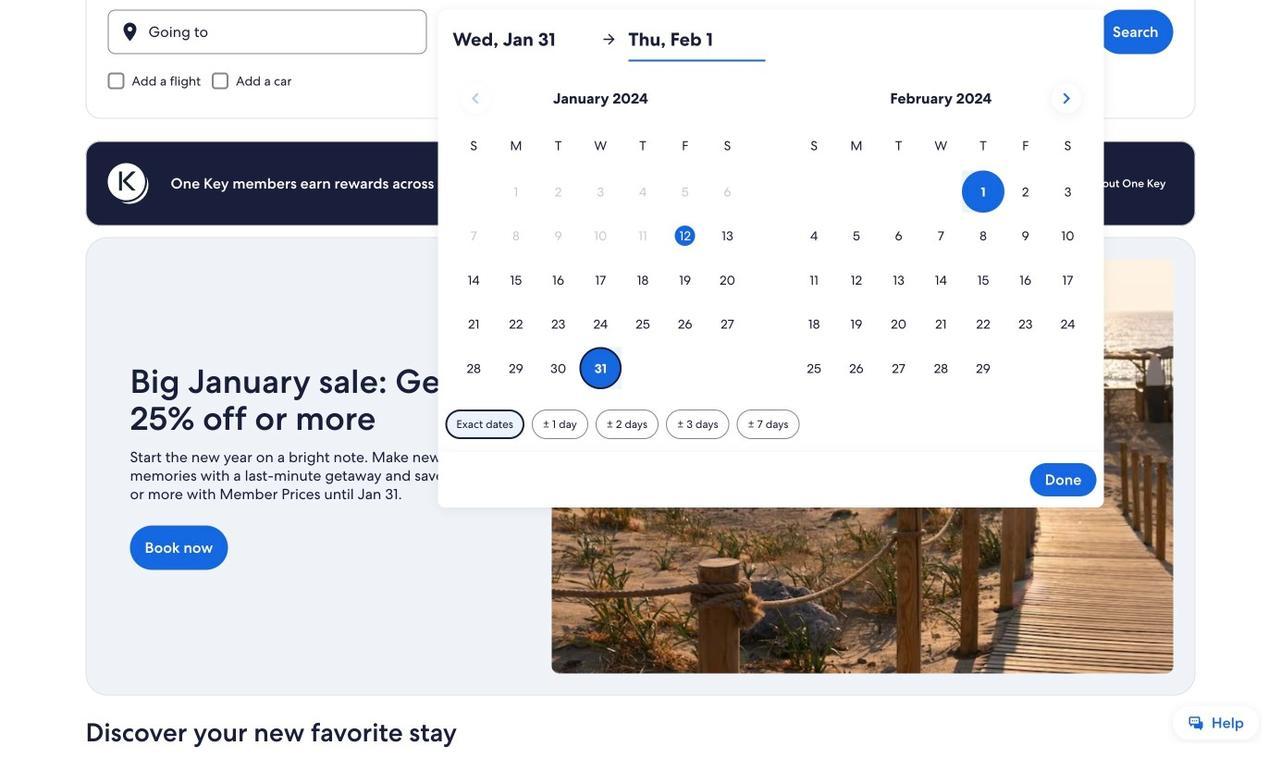 Task type: locate. For each thing, give the bounding box(es) containing it.
january 2024 element
[[453, 136, 749, 392]]

application
[[453, 76, 1090, 392]]

previous month image
[[464, 87, 487, 110]]

today element
[[675, 226, 696, 246]]

next month image
[[1056, 87, 1078, 110]]

february 2024 element
[[793, 136, 1090, 392]]



Task type: describe. For each thing, give the bounding box(es) containing it.
directional image
[[601, 31, 618, 48]]



Task type: vqa. For each thing, say whether or not it's contained in the screenshot.
'Communication Center icon'
no



